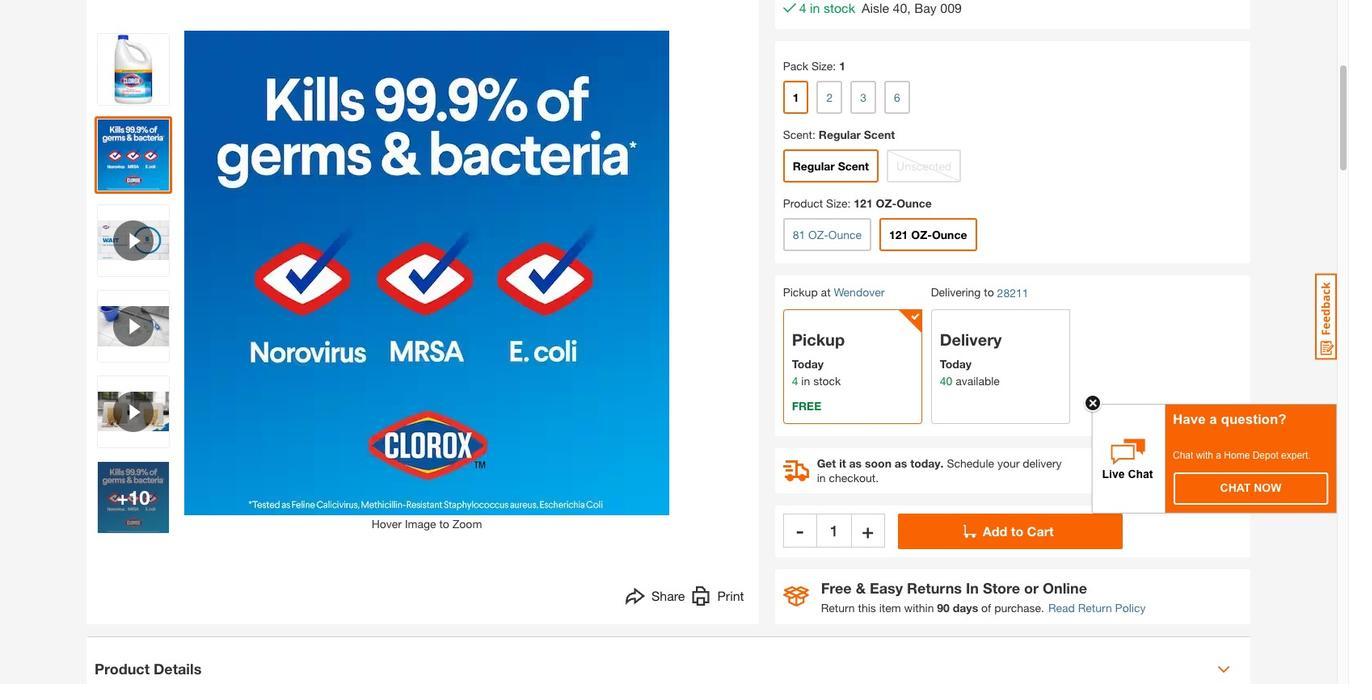 Task type: locate. For each thing, give the bounding box(es) containing it.
schedule your delivery in checkout.
[[817, 457, 1062, 485]]

40
[[940, 374, 953, 388]]

today inside pickup today 4 in stock
[[792, 357, 824, 371]]

a right with at the right bottom
[[1216, 451, 1222, 462]]

1 vertical spatial 121
[[889, 228, 908, 242]]

read return policy link
[[1049, 600, 1146, 617]]

pickup today 4 in stock
[[792, 331, 845, 388]]

121 down product size : 121 oz-ounce
[[889, 228, 908, 242]]

0 vertical spatial 1
[[839, 59, 846, 73]]

unscented
[[897, 159, 952, 173]]

schedule
[[947, 457, 994, 470]]

2
[[827, 91, 833, 104]]

3 button
[[851, 81, 876, 114]]

0 horizontal spatial oz-
[[809, 228, 829, 242]]

pack size : 1
[[783, 59, 846, 73]]

size
[[812, 59, 833, 73], [826, 196, 848, 210]]

get it as soon as today.
[[817, 457, 944, 470]]

aisle
[[862, 0, 889, 15]]

2 as from the left
[[895, 457, 907, 470]]

chat with a home depot expert.
[[1173, 451, 1311, 462]]

1 up 2 button
[[839, 59, 846, 73]]

: for product
[[848, 196, 851, 210]]

a right the have
[[1210, 413, 1217, 428]]

1 horizontal spatial return
[[1078, 601, 1112, 615]]

81
[[793, 228, 805, 242]]

0 vertical spatial pickup
[[783, 285, 818, 299]]

delivering
[[931, 285, 981, 299]]

0 horizontal spatial 121
[[854, 196, 873, 210]]

1 vertical spatial in
[[801, 374, 810, 388]]

0 vertical spatial 4
[[799, 0, 807, 15]]

to for add
[[1011, 524, 1024, 539]]

4 inside pickup today 4 in stock
[[792, 374, 798, 388]]

with
[[1196, 451, 1214, 462]]

zoom
[[453, 517, 482, 531]]

to left 28211 link
[[984, 285, 994, 299]]

pickup at wendover
[[783, 285, 885, 299]]

1
[[839, 59, 846, 73], [793, 91, 799, 104]]

121 up 81 oz-ounce button at the right
[[854, 196, 873, 210]]

0 vertical spatial 121
[[854, 196, 873, 210]]

oz- right 81
[[809, 228, 829, 242]]

ounce up delivering
[[932, 228, 967, 242]]

regular up regular scent
[[819, 128, 861, 141]]

hover image to zoom button
[[184, 31, 669, 533]]

+ inside button
[[862, 520, 874, 542]]

1 vertical spatial +
[[862, 520, 874, 542]]

stock left aisle
[[824, 0, 855, 15]]

in up pack size : 1
[[810, 0, 820, 15]]

delivery
[[940, 331, 1002, 349]]

1 horizontal spatial +
[[862, 520, 874, 542]]

:
[[833, 59, 836, 73], [813, 128, 816, 141], [848, 196, 851, 210]]

1 vertical spatial 4
[[792, 374, 798, 388]]

to right the add
[[1011, 524, 1024, 539]]

0 horizontal spatial return
[[821, 601, 855, 615]]

bay
[[915, 0, 937, 15]]

in inside pickup today 4 in stock
[[801, 374, 810, 388]]

1 vertical spatial size
[[826, 196, 848, 210]]

pickup left at
[[783, 285, 818, 299]]

: up 2 button
[[833, 59, 836, 73]]

2 horizontal spatial to
[[1011, 524, 1024, 539]]

oz- up 121 oz-ounce button at right top
[[876, 196, 897, 210]]

in
[[966, 580, 979, 597]]

product left details
[[95, 661, 150, 679]]

to left zoom
[[439, 517, 449, 531]]

ounce up 121 oz-ounce
[[897, 196, 932, 210]]

121 oz-ounce button
[[880, 218, 977, 251]]

0 vertical spatial size
[[812, 59, 833, 73]]

28211
[[997, 286, 1029, 300]]

4 in stock
[[799, 0, 855, 15]]

1 down pack
[[793, 91, 799, 104]]

1 inside button
[[793, 91, 799, 104]]

in up free
[[801, 374, 810, 388]]

: up 81 oz-ounce button at the right
[[848, 196, 851, 210]]

today
[[792, 357, 824, 371], [940, 357, 972, 371]]

2 horizontal spatial :
[[848, 196, 851, 210]]

1 vertical spatial pickup
[[792, 331, 845, 349]]

0 vertical spatial +
[[117, 487, 128, 509]]

today for pickup
[[792, 357, 824, 371]]

1 horizontal spatial today
[[940, 357, 972, 371]]

2 horizontal spatial oz-
[[911, 228, 932, 242]]

6
[[894, 91, 901, 104]]

oz- for 121 oz-ounce
[[911, 228, 932, 242]]

1 button
[[783, 81, 809, 114]]

or
[[1024, 580, 1039, 597]]

print
[[718, 588, 744, 604]]

1 vertical spatial 1
[[793, 91, 799, 104]]

0 vertical spatial regular
[[819, 128, 861, 141]]

today up free
[[792, 357, 824, 371]]

today up '40'
[[940, 357, 972, 371]]

product up 81
[[783, 196, 823, 210]]

item
[[879, 601, 901, 615]]

easy
[[870, 580, 903, 597]]

1 vertical spatial product
[[95, 661, 150, 679]]

0 vertical spatial in
[[810, 0, 820, 15]]

: up regular scent
[[813, 128, 816, 141]]

to inside delivering to 28211
[[984, 285, 994, 299]]

1 vertical spatial regular
[[793, 159, 835, 173]]

4 up free
[[792, 374, 798, 388]]

chat
[[1173, 451, 1194, 462]]

available
[[956, 374, 1000, 388]]

1 horizontal spatial product
[[783, 196, 823, 210]]

6 button
[[885, 81, 910, 114]]

stock up free
[[813, 374, 841, 388]]

in for pickup
[[801, 374, 810, 388]]

0 horizontal spatial +
[[117, 487, 128, 509]]

1 horizontal spatial 4
[[799, 0, 807, 15]]

chat now link
[[1175, 474, 1328, 505]]

1 return from the left
[[821, 601, 855, 615]]

return right read
[[1078, 601, 1112, 615]]

size right pack
[[812, 59, 833, 73]]

oz- inside 121 oz-ounce button
[[911, 228, 932, 242]]

wendover button
[[834, 285, 885, 299]]

1 vertical spatial stock
[[813, 374, 841, 388]]

today inside delivery today 40 available
[[940, 357, 972, 371]]

a
[[1210, 413, 1217, 428], [1216, 451, 1222, 462]]

0 horizontal spatial :
[[813, 128, 816, 141]]

size up 81 oz-ounce button at the right
[[826, 196, 848, 210]]

+ for + 10
[[117, 487, 128, 509]]

clorox bleach 4460032424 40.2 image
[[98, 462, 169, 533]]

stock inside pickup today 4 in stock
[[813, 374, 841, 388]]

oz-
[[876, 196, 897, 210], [809, 228, 829, 242], [911, 228, 932, 242]]

stock
[[824, 0, 855, 15], [813, 374, 841, 388]]

1 today from the left
[[792, 357, 824, 371]]

as right it on the right of the page
[[849, 457, 862, 470]]

scent down "scent : regular scent"
[[838, 159, 869, 173]]

caret image
[[1218, 664, 1231, 677]]

regular inside button
[[793, 159, 835, 173]]

1 horizontal spatial 1
[[839, 59, 846, 73]]

as right the soon
[[895, 457, 907, 470]]

depot
[[1253, 451, 1279, 462]]

0 vertical spatial :
[[833, 59, 836, 73]]

return
[[821, 601, 855, 615], [1078, 601, 1112, 615]]

your
[[998, 457, 1020, 470]]

scent
[[783, 128, 813, 141], [864, 128, 895, 141], [838, 159, 869, 173]]

to
[[984, 285, 994, 299], [439, 517, 449, 531], [1011, 524, 1024, 539]]

0 horizontal spatial today
[[792, 357, 824, 371]]

121
[[854, 196, 873, 210], [889, 228, 908, 242]]

0 horizontal spatial 4
[[792, 374, 798, 388]]

2 vertical spatial :
[[848, 196, 851, 210]]

product for product details
[[95, 661, 150, 679]]

return down free
[[821, 601, 855, 615]]

1 horizontal spatial to
[[984, 285, 994, 299]]

product inside "button"
[[95, 661, 150, 679]]

to for delivering
[[984, 285, 994, 299]]

free
[[821, 580, 852, 597]]

home
[[1224, 451, 1250, 462]]

delivering to 28211
[[931, 285, 1029, 300]]

in
[[810, 0, 820, 15], [801, 374, 810, 388], [817, 471, 826, 485]]

0 horizontal spatial 1
[[793, 91, 799, 104]]

+
[[117, 487, 128, 509], [862, 520, 874, 542]]

81 oz-ounce
[[793, 228, 862, 242]]

delivery today 40 available
[[940, 331, 1002, 388]]

of
[[982, 601, 991, 615]]

product for product size : 121 oz-ounce
[[783, 196, 823, 210]]

ounce down product size : 121 oz-ounce
[[828, 228, 862, 242]]

chat now
[[1220, 482, 1282, 495]]

expert.
[[1282, 451, 1311, 462]]

oz- up delivering
[[911, 228, 932, 242]]

image
[[405, 517, 436, 531]]

scent : regular scent
[[783, 128, 895, 141]]

have
[[1173, 413, 1206, 428]]

1 horizontal spatial :
[[833, 59, 836, 73]]

print button
[[692, 587, 744, 610]]

5421566546001 image
[[98, 291, 169, 362]]

oz- inside 81 oz-ounce button
[[809, 228, 829, 242]]

regular down "scent : regular scent"
[[793, 159, 835, 173]]

pickup down at
[[792, 331, 845, 349]]

ounce inside button
[[932, 228, 967, 242]]

0 vertical spatial product
[[783, 196, 823, 210]]

in down "get"
[[817, 471, 826, 485]]

4 up pack
[[799, 0, 807, 15]]

ounce for 121 oz-ounce
[[932, 228, 967, 242]]

2 today from the left
[[940, 357, 972, 371]]

have a question?
[[1173, 413, 1287, 428]]

1 vertical spatial :
[[813, 128, 816, 141]]

ounce inside button
[[828, 228, 862, 242]]

0 horizontal spatial as
[[849, 457, 862, 470]]

None field
[[817, 514, 851, 548]]

0 horizontal spatial product
[[95, 661, 150, 679]]

in inside schedule your delivery in checkout.
[[817, 471, 826, 485]]

product
[[783, 196, 823, 210], [95, 661, 150, 679]]

2 vertical spatial in
[[817, 471, 826, 485]]

1 horizontal spatial as
[[895, 457, 907, 470]]

28211 link
[[997, 284, 1029, 301]]

1 horizontal spatial 121
[[889, 228, 908, 242]]



Task type: vqa. For each thing, say whether or not it's contained in the screenshot.
the Available corresponding to 82
no



Task type: describe. For each thing, give the bounding box(es) containing it.
feedback link image
[[1315, 273, 1337, 361]]

share button
[[626, 587, 685, 610]]

unscented button
[[887, 150, 961, 183]]

regular scent
[[793, 159, 869, 173]]

2 button
[[817, 81, 843, 114]]

clorox bleach 4460032424 64.0 image
[[98, 34, 169, 105]]

ounce for 81 oz-ounce
[[828, 228, 862, 242]]

checkout.
[[829, 471, 879, 485]]

product details
[[95, 661, 202, 679]]

scent inside regular scent button
[[838, 159, 869, 173]]

online
[[1043, 580, 1087, 597]]

at
[[821, 285, 831, 299]]

3
[[860, 91, 867, 104]]

- button
[[783, 514, 817, 548]]

aisle 40, bay 009
[[862, 0, 962, 15]]

scent down "3" button
[[864, 128, 895, 141]]

add to cart
[[983, 524, 1054, 539]]

policy
[[1115, 601, 1146, 615]]

free
[[792, 399, 822, 413]]

4870154143001 image
[[98, 205, 169, 276]]

product size : 121 oz-ounce
[[783, 196, 932, 210]]

-
[[796, 520, 804, 542]]

1 as from the left
[[849, 457, 862, 470]]

now
[[1254, 482, 1282, 495]]

oz- for 81 oz-ounce
[[809, 228, 829, 242]]

hover
[[372, 517, 402, 531]]

read
[[1049, 601, 1075, 615]]

pickup for pickup today 4 in stock
[[792, 331, 845, 349]]

details
[[154, 661, 202, 679]]

question?
[[1221, 413, 1287, 428]]

delivery
[[1023, 457, 1062, 470]]

free & easy returns in store or online return this item within 90 days of purchase. read return policy
[[821, 580, 1146, 615]]

81 oz-ounce button
[[783, 218, 872, 251]]

size for pack size
[[812, 59, 833, 73]]

121 inside 121 oz-ounce button
[[889, 228, 908, 242]]

40,
[[893, 0, 911, 15]]

icon image
[[783, 587, 809, 607]]

009
[[940, 0, 962, 15]]

add to cart button
[[898, 514, 1123, 550]]

hover image to zoom
[[372, 517, 482, 531]]

size for product size
[[826, 196, 848, 210]]

scent down 1 button
[[783, 128, 813, 141]]

regular scent button
[[783, 150, 879, 183]]

this
[[858, 601, 876, 615]]

+ 10
[[117, 487, 150, 509]]

add
[[983, 524, 1008, 539]]

10
[[128, 487, 150, 509]]

today for delivery
[[940, 357, 972, 371]]

: for pack
[[833, 59, 836, 73]]

&
[[856, 580, 866, 597]]

in for schedule
[[817, 471, 826, 485]]

soon
[[865, 457, 892, 470]]

within
[[904, 601, 934, 615]]

2 return from the left
[[1078, 601, 1112, 615]]

pickup for pickup at wendover
[[783, 285, 818, 299]]

121 oz-ounce
[[889, 228, 967, 242]]

1 horizontal spatial oz-
[[876, 196, 897, 210]]

purchase.
[[995, 601, 1044, 615]]

5421961112001 image
[[98, 377, 169, 448]]

wendover
[[834, 285, 885, 299]]

pack
[[783, 59, 809, 73]]

1 vertical spatial a
[[1216, 451, 1222, 462]]

+ button
[[851, 514, 885, 548]]

90
[[937, 601, 950, 615]]

clorox bleach 4460032424 e1.1 image
[[98, 120, 169, 191]]

returns
[[907, 580, 962, 597]]

cart
[[1027, 524, 1054, 539]]

product details button
[[87, 638, 1251, 685]]

0 horizontal spatial to
[[439, 517, 449, 531]]

+ for +
[[862, 520, 874, 542]]

0 vertical spatial stock
[[824, 0, 855, 15]]

0 vertical spatial a
[[1210, 413, 1217, 428]]

it
[[839, 457, 846, 470]]

store
[[983, 580, 1020, 597]]

days
[[953, 601, 978, 615]]

today.
[[911, 457, 944, 470]]

get
[[817, 457, 836, 470]]

chat
[[1220, 482, 1251, 495]]



